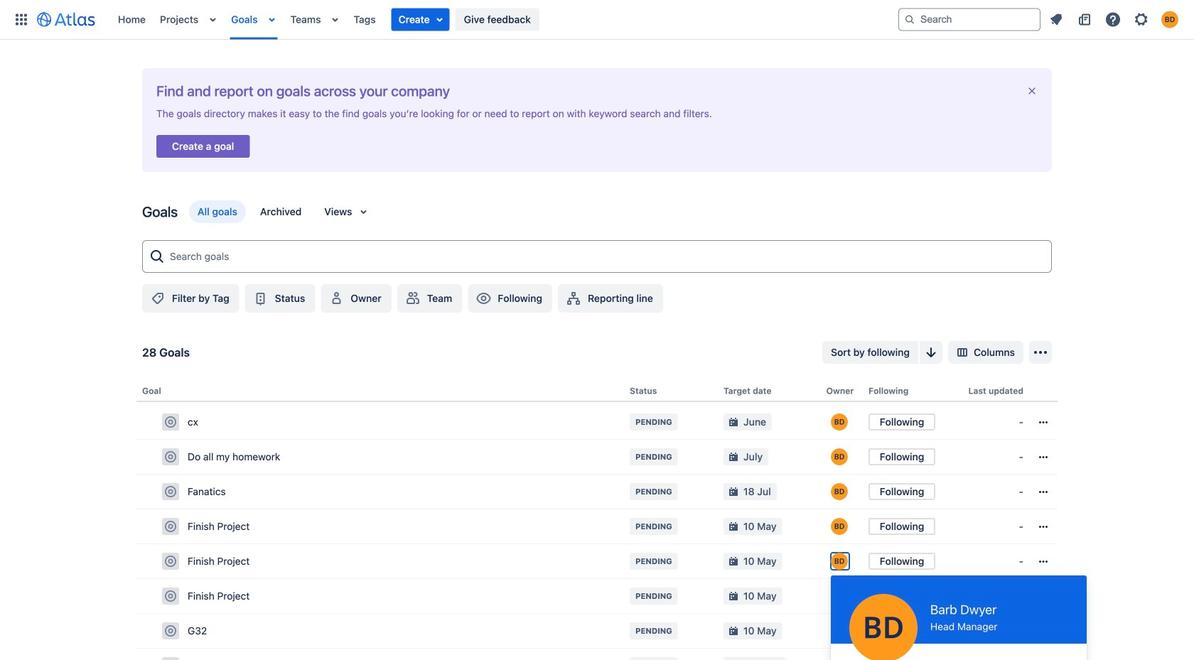 Task type: locate. For each thing, give the bounding box(es) containing it.
label image
[[149, 290, 166, 307]]

1 more icon image from the top
[[1035, 414, 1052, 431]]

more icon image
[[1035, 414, 1052, 431], [1035, 449, 1052, 466], [1035, 484, 1052, 501], [1035, 518, 1052, 535], [1035, 553, 1052, 570]]

help image
[[1105, 11, 1122, 28]]

finish project image up g32 icon
[[165, 591, 176, 602]]

g32 image
[[165, 626, 176, 637]]

4 more icon image from the top
[[1035, 518, 1052, 535]]

list
[[111, 0, 899, 39], [1044, 8, 1186, 31]]

more information about this user image
[[831, 518, 848, 535]]

2 more icon image from the top
[[1035, 449, 1052, 466]]

cx image
[[165, 417, 176, 428]]

finish project image
[[165, 556, 176, 567], [165, 591, 176, 602]]

finish project image down finish project image
[[165, 556, 176, 567]]

1 vertical spatial finish project image
[[165, 591, 176, 602]]

banner
[[0, 0, 1195, 40]]

search image
[[905, 14, 916, 25]]

0 vertical spatial finish project image
[[165, 556, 176, 567]]

3 more icon image from the top
[[1035, 484, 1052, 501]]

switch to... image
[[13, 11, 30, 28]]

list item
[[392, 8, 450, 31]]

None search field
[[899, 8, 1041, 31]]



Task type: vqa. For each thing, say whether or not it's contained in the screenshot.
Settings IMAGE
yes



Task type: describe. For each thing, give the bounding box(es) containing it.
1 horizontal spatial list
[[1044, 8, 1186, 31]]

Search field
[[899, 8, 1041, 31]]

more icon image for fanatics image
[[1035, 484, 1052, 501]]

notifications image
[[1048, 11, 1065, 28]]

status image
[[252, 290, 269, 307]]

list item inside the top element
[[392, 8, 450, 31]]

more icon image for the cx icon
[[1035, 414, 1052, 431]]

more information about barb dwyer image
[[831, 553, 848, 570]]

settings image
[[1134, 11, 1151, 28]]

search goals image
[[149, 248, 166, 265]]

following image
[[475, 290, 492, 307]]

finish project image
[[165, 521, 176, 533]]

account image
[[1162, 11, 1179, 28]]

fanatics image
[[165, 486, 176, 498]]

reverse sort order image
[[923, 344, 940, 361]]

1 finish project image from the top
[[165, 556, 176, 567]]

more icon image for finish project image
[[1035, 518, 1052, 535]]

do all my homework image
[[165, 452, 176, 463]]

close banner image
[[1027, 85, 1038, 97]]

more icon image for do all my homework icon
[[1035, 449, 1052, 466]]

5 more icon image from the top
[[1035, 553, 1052, 570]]

Search goals field
[[166, 244, 1046, 270]]

top element
[[9, 0, 899, 39]]

more options image
[[1033, 344, 1050, 361]]

2 finish project image from the top
[[165, 591, 176, 602]]

0 horizontal spatial list
[[111, 0, 899, 39]]



